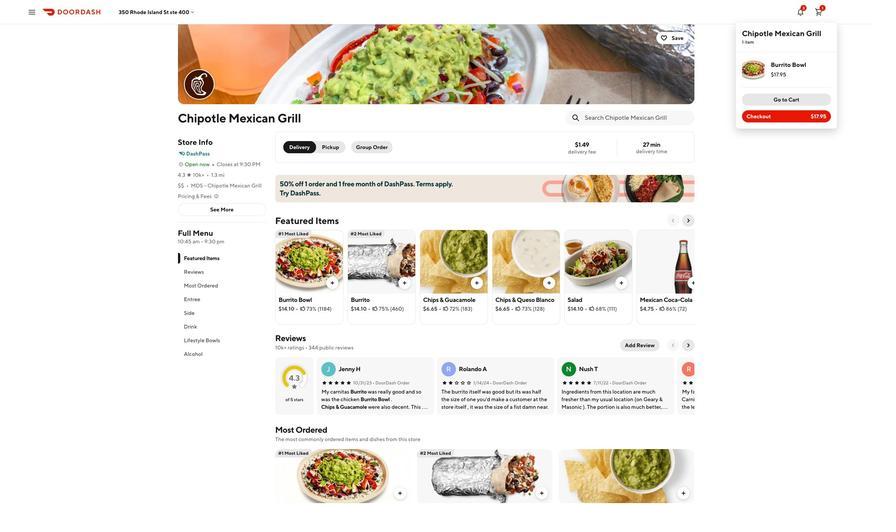 Task type: vqa. For each thing, say whether or not it's contained in the screenshot.
10's not
no



Task type: locate. For each thing, give the bounding box(es) containing it.
notification bell image
[[797, 7, 806, 17]]

chips & guacamole image
[[420, 230, 488, 294], [559, 450, 695, 504]]

burrito bowl image
[[743, 58, 766, 81], [276, 230, 343, 294], [275, 450, 411, 504]]

heading
[[275, 215, 339, 227]]

salad image
[[565, 230, 633, 294]]

add item to cart image for the bottom burrito bowl image
[[397, 491, 404, 497]]

1 vertical spatial chips & guacamole image
[[559, 450, 695, 504]]

mexican coca-cola image
[[637, 230, 705, 294]]

0 vertical spatial chips & guacamole image
[[420, 230, 488, 294]]

burrito image
[[348, 230, 416, 294], [417, 450, 553, 504]]

1 vertical spatial burrito image
[[417, 450, 553, 504]]

1 vertical spatial burrito bowl image
[[276, 230, 343, 294]]

1 horizontal spatial burrito image
[[417, 450, 553, 504]]

Item Search search field
[[585, 114, 689, 122]]

add item to cart image for chips & queso blanco image
[[546, 280, 553, 286]]

0 vertical spatial burrito image
[[348, 230, 416, 294]]

1 horizontal spatial chips & guacamole image
[[559, 450, 695, 504]]

None radio
[[283, 141, 316, 153], [312, 141, 346, 153], [283, 141, 316, 153], [312, 141, 346, 153]]

0 vertical spatial burrito bowl image
[[743, 58, 766, 81]]

add item to cart image
[[474, 280, 480, 286], [546, 280, 553, 286], [619, 280, 625, 286], [397, 491, 404, 497], [539, 491, 545, 497]]

chips & queso blanco image
[[493, 230, 560, 294]]

chipotle mexican grill image
[[178, 24, 695, 104], [185, 70, 214, 99]]

add item to cart image
[[329, 280, 336, 286], [402, 280, 408, 286], [691, 280, 697, 286], [681, 491, 687, 497]]

0 horizontal spatial chips & guacamole image
[[420, 230, 488, 294]]

1 items, open order cart image
[[815, 7, 824, 17]]



Task type: describe. For each thing, give the bounding box(es) containing it.
previous image
[[671, 343, 677, 349]]

add item to cart image for salad image
[[619, 280, 625, 286]]

previous button of carousel image
[[671, 218, 677, 224]]

0 horizontal spatial burrito image
[[348, 230, 416, 294]]

2 vertical spatial burrito bowl image
[[275, 450, 411, 504]]

next button of carousel image
[[686, 218, 692, 224]]

open menu image
[[27, 7, 37, 17]]

order methods option group
[[283, 141, 346, 153]]

next image
[[686, 343, 692, 349]]

add item to cart image for the left chips & guacamole image
[[474, 280, 480, 286]]



